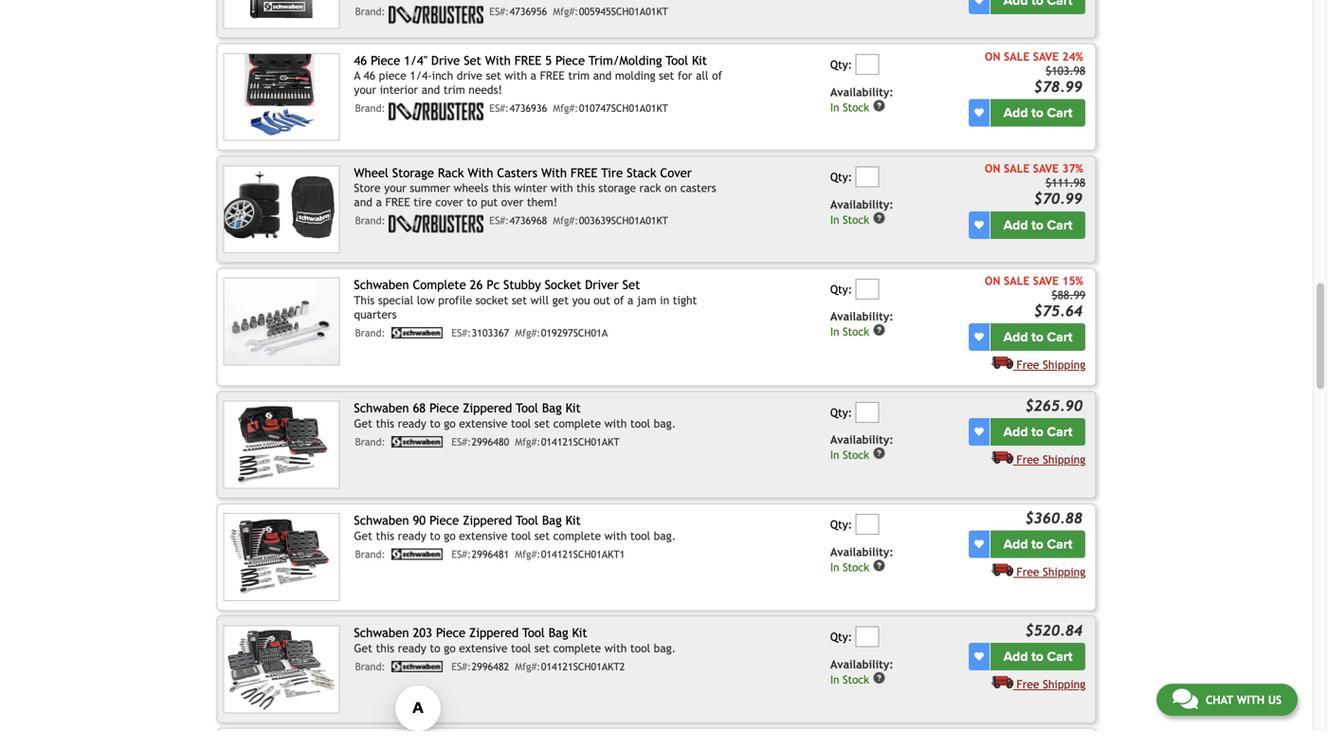 Task type: locate. For each thing, give the bounding box(es) containing it.
tire
[[414, 195, 432, 209]]

your inside wheel storage rack with casters with free tire stack cover store your summer wheels this winter with this storage rack on casters and a free tire cover to put over them!
[[384, 181, 407, 194]]

this for $265.90
[[376, 417, 394, 430]]

add down $265.90 at the bottom right
[[1004, 424, 1028, 440]]

1 ready from the top
[[398, 417, 426, 430]]

bag. for $265.90
[[654, 417, 676, 430]]

brand: for schwaben 90 piece zippered tool bag kit
[[355, 549, 385, 560]]

3 schwaben - corporate logo image from the top
[[389, 549, 446, 560]]

1 vertical spatial on
[[985, 162, 1001, 175]]

and
[[593, 69, 612, 82], [422, 83, 440, 96], [354, 195, 373, 209]]

1 horizontal spatial piece
[[430, 401, 459, 415]]

add to cart for 3rd add to cart button from the bottom
[[1004, 424, 1073, 440]]

1 schwaben from the top
[[354, 278, 409, 292]]

this
[[492, 181, 511, 194], [577, 181, 595, 194], [376, 417, 394, 430], [376, 529, 394, 542], [376, 641, 394, 655]]

3 bag. from the top
[[654, 641, 676, 655]]

brand: right es#2996480 - 014121sch01akt - schwaben 68 piece zippered tool bag kit - get this ready to go extensive tool set complete with tool bag. - schwaben - audi bmw volkswagen mercedes benz mini porsche image
[[355, 436, 385, 448]]

set up needs!
[[486, 69, 501, 82]]

es#: for complete
[[452, 327, 471, 339]]

bag inside schwaben 68 piece zippered tool bag kit get this ready to go extensive tool set complete with tool bag.
[[542, 401, 562, 415]]

doorbusters - corporate logo image for $70.99
[[389, 215, 484, 233]]

brand:
[[355, 6, 385, 18], [355, 103, 385, 114], [355, 215, 385, 227], [355, 327, 385, 339], [355, 436, 385, 448], [355, 549, 385, 560], [355, 661, 385, 673]]

schwaben inside schwaben 203 piece zippered tool bag kit get this ready to go extensive tool set complete with tool bag.
[[354, 625, 409, 640]]

brand: down interior at the left top
[[355, 103, 385, 114]]

tool
[[666, 53, 688, 68], [516, 401, 538, 415], [516, 513, 538, 528], [522, 625, 545, 640]]

3 shipping from the top
[[1043, 565, 1086, 579]]

4 schwaben - corporate logo image from the top
[[389, 661, 446, 672]]

2 cart from the top
[[1047, 217, 1073, 233]]

question sign image
[[873, 99, 886, 112], [873, 211, 886, 225], [873, 324, 886, 337], [873, 447, 886, 460], [873, 559, 886, 572], [873, 671, 886, 685]]

question sign image for schwaben complete 26 pc stubby socket driver set
[[873, 324, 886, 337]]

schwaben - corporate logo image down the 68
[[389, 436, 446, 448]]

go down the schwaben 90 piece zippered tool bag kit link
[[444, 529, 456, 542]]

trim down inch
[[444, 83, 465, 96]]

add to cart button down $265.90 at the bottom right
[[991, 418, 1086, 446]]

6 brand: from the top
[[355, 549, 385, 560]]

0 vertical spatial piece
[[379, 69, 407, 82]]

in for schwaben complete 26 pc stubby socket driver set
[[830, 325, 840, 338]]

es#3103367 - 019297sch01a - schwaben complete 26 pc stubby socket driver set - this special low profile socket set will get you out of a jam in tight quarters - schwaben - audi bmw volkswagen mercedes benz mini porsche image
[[223, 278, 340, 366]]

complete inside 'schwaben 90 piece zippered tool bag kit get this ready to go extensive tool set complete with tool bag.'
[[553, 529, 601, 542]]

$360.88
[[1026, 510, 1083, 527]]

2996480
[[472, 436, 509, 448]]

3 free shipping from the top
[[1017, 565, 1086, 579]]

cart down $360.88
[[1047, 536, 1073, 552]]

es#: left 2996481
[[452, 549, 471, 560]]

to
[[1032, 105, 1044, 121], [467, 195, 477, 209], [1032, 217, 1044, 233], [1032, 329, 1044, 345], [430, 417, 441, 430], [1032, 424, 1044, 440], [430, 529, 441, 542], [1032, 536, 1044, 552], [430, 641, 441, 655], [1032, 649, 1044, 665]]

1 vertical spatial free shipping image
[[992, 563, 1013, 576]]

will
[[531, 293, 549, 307]]

bag. inside schwaben 203 piece zippered tool bag kit get this ready to go extensive tool set complete with tool bag.
[[654, 641, 676, 655]]

1 doorbusters - corporate logo image from the top
[[389, 6, 484, 24]]

5 qty: from the top
[[830, 518, 852, 531]]

bag inside 'schwaben 90 piece zippered tool bag kit get this ready to go extensive tool set complete with tool bag.'
[[542, 513, 562, 528]]

schwaben left the 68
[[354, 401, 409, 415]]

1 horizontal spatial of
[[712, 69, 722, 82]]

2 add to wish list image from the top
[[975, 540, 984, 549]]

add down $520.84
[[1004, 649, 1028, 665]]

5 add to cart from the top
[[1004, 536, 1073, 552]]

4 qty: from the top
[[830, 406, 852, 419]]

2 vertical spatial complete
[[553, 641, 601, 655]]

save up $111.98
[[1033, 162, 1059, 175]]

shipping down $360.88
[[1043, 565, 1086, 579]]

mfg#: down schwaben 68 piece zippered tool bag kit get this ready to go extensive tool set complete with tool bag.
[[515, 436, 541, 448]]

add to cart down $360.88
[[1004, 536, 1073, 552]]

free shipping down $520.84
[[1017, 678, 1086, 691]]

2 doorbusters - corporate logo image from the top
[[389, 103, 484, 121]]

1 cart from the top
[[1047, 105, 1073, 121]]

ready inside schwaben 203 piece zippered tool bag kit get this ready to go extensive tool set complete with tool bag.
[[398, 641, 426, 655]]

mfg#: for 46 piece 1/4" drive set with free 5 piece trim/molding tool kit
[[553, 103, 579, 114]]

go for $360.88
[[444, 529, 456, 542]]

1 vertical spatial go
[[444, 529, 456, 542]]

go for $520.84
[[444, 641, 456, 655]]

schwaben - corporate logo image down 203
[[389, 661, 446, 672]]

extensive for $520.84
[[459, 641, 508, 655]]

schwaben inside schwaben 68 piece zippered tool bag kit get this ready to go extensive tool set complete with tool bag.
[[354, 401, 409, 415]]

free shipping image
[[992, 451, 1013, 464], [992, 563, 1013, 576]]

019297sch01a
[[541, 327, 608, 339]]

4 add from the top
[[1004, 424, 1028, 440]]

save inside on sale save 24% $103.98 $78.99
[[1033, 50, 1059, 63]]

get right es#2996481 - 014121sch01akt1 - schwaben 90 piece zippered tool bag kit  - get this ready to go extensive tool set complete with tool bag. - schwaben - audi bmw volkswagen mercedes benz mini porsche image
[[354, 529, 372, 542]]

trim/molding
[[589, 53, 662, 68]]

save inside on sale save 37% $111.98 $70.99
[[1033, 162, 1059, 175]]

5 add from the top
[[1004, 536, 1028, 552]]

socket
[[545, 278, 582, 292]]

3 on from the top
[[985, 274, 1001, 287]]

6 add to cart from the top
[[1004, 649, 1073, 665]]

question sign image for schwaben 90 piece zippered tool bag kit
[[873, 559, 886, 572]]

46
[[354, 53, 367, 68], [364, 69, 376, 82]]

1 vertical spatial trim
[[444, 83, 465, 96]]

2 free from the top
[[1017, 453, 1040, 466]]

0 vertical spatial extensive
[[459, 417, 508, 430]]

1 complete from the top
[[553, 417, 601, 430]]

in for 46 piece 1/4" drive set with free 5 piece trim/molding tool kit
[[830, 101, 840, 114]]

0 vertical spatial trim
[[568, 69, 590, 82]]

tool up the es#: 2996481 mfg#: 014121sch01akt1
[[516, 513, 538, 528]]

3 availability: from the top
[[830, 310, 894, 323]]

1 availability: in stock from the top
[[830, 85, 894, 114]]

doorbusters - corporate logo image up drive
[[389, 6, 484, 24]]

0 vertical spatial get
[[354, 417, 372, 430]]

add to cart for first add to cart button from the bottom
[[1004, 649, 1073, 665]]

go down schwaben 68 piece zippered tool bag kit link
[[444, 417, 456, 430]]

free shipping down $360.88
[[1017, 565, 1086, 579]]

extensive inside schwaben 203 piece zippered tool bag kit get this ready to go extensive tool set complete with tool bag.
[[459, 641, 508, 655]]

pc
[[487, 278, 500, 292]]

add to wish list image for $78.99
[[975, 108, 984, 117]]

with
[[505, 69, 527, 82], [551, 181, 573, 194], [605, 417, 627, 430], [605, 529, 627, 542], [605, 641, 627, 655], [1237, 693, 1265, 706]]

2 qty: from the top
[[830, 170, 852, 183]]

2 get from the top
[[354, 529, 372, 542]]

0 vertical spatial sale
[[1004, 50, 1030, 63]]

add to cart button down $520.84
[[991, 643, 1086, 670]]

with up winter
[[541, 165, 567, 180]]

3 save from the top
[[1033, 274, 1059, 287]]

cover
[[660, 165, 692, 180]]

on inside on sale save 37% $111.98 $70.99
[[985, 162, 1001, 175]]

kit for $265.90
[[566, 401, 581, 415]]

set inside schwaben complete 26 pc stubby socket driver set this special low profile socket set will get you out of a jam in tight quarters
[[623, 278, 640, 292]]

1 vertical spatial zippered
[[463, 513, 512, 528]]

add down on sale save 15% $88.99 $75.64
[[1004, 329, 1028, 345]]

brand: down quarters
[[355, 327, 385, 339]]

sale left 15%
[[1004, 274, 1030, 287]]

4 schwaben from the top
[[354, 625, 409, 640]]

es#: left the 2996482
[[452, 661, 471, 673]]

2 bag. from the top
[[654, 529, 676, 542]]

1 extensive from the top
[[459, 417, 508, 430]]

2 horizontal spatial a
[[628, 293, 634, 307]]

cart down $70.99
[[1047, 217, 1073, 233]]

a down 46 piece 1/4" drive set with free 5 piece trim/molding tool kit "link"
[[531, 69, 537, 82]]

2 vertical spatial bag.
[[654, 641, 676, 655]]

and down 1/4-
[[422, 83, 440, 96]]

mfg#: for schwaben 68 piece zippered tool bag kit
[[515, 436, 541, 448]]

free shipping for $265.90
[[1017, 453, 1086, 466]]

wheels
[[454, 181, 489, 194]]

2 add from the top
[[1004, 217, 1028, 233]]

brand: right es#2996482 - 014121sch01akt2 - schwaben 203 piece zippered tool bag kit  - get this ready to go extensive tool set complete with tool bag. - schwaben - audi bmw volkswagen mercedes benz mini porsche image
[[355, 661, 385, 673]]

1 horizontal spatial your
[[384, 181, 407, 194]]

2 vertical spatial sale
[[1004, 274, 1030, 287]]

cart down $75.64
[[1047, 329, 1073, 345]]

0 vertical spatial add to wish list image
[[975, 0, 984, 5]]

2 vertical spatial zippered
[[469, 625, 519, 640]]

kit inside schwaben 68 piece zippered tool bag kit get this ready to go extensive tool set complete with tool bag.
[[566, 401, 581, 415]]

go inside schwaben 203 piece zippered tool bag kit get this ready to go extensive tool set complete with tool bag.
[[444, 641, 456, 655]]

schwaben complete 26 pc stubby socket driver set this special low profile socket set will get you out of a jam in tight quarters
[[354, 278, 697, 321]]

3 brand: from the top
[[355, 215, 385, 227]]

2 free shipping image from the top
[[992, 563, 1013, 576]]

1 add to wish list image from the top
[[975, 108, 984, 117]]

go
[[444, 417, 456, 430], [444, 529, 456, 542], [444, 641, 456, 655]]

set inside 46 piece 1/4" drive set with free 5 piece trim/molding tool kit a 46 piece 1/4-inch drive set with a free trim and molding set for all of your interior and trim needs!
[[464, 53, 482, 68]]

2 vertical spatial go
[[444, 641, 456, 655]]

kit
[[692, 53, 707, 68], [566, 401, 581, 415], [566, 513, 581, 528], [572, 625, 587, 640]]

014121sch01akt1
[[541, 549, 625, 560]]

stock
[[843, 101, 870, 114], [843, 213, 870, 226], [843, 325, 870, 338], [843, 449, 870, 462], [843, 561, 870, 574], [843, 673, 870, 686]]

set up es#: 2996480 mfg#: 014121sch01akt
[[535, 417, 550, 430]]

2 free shipping image from the top
[[992, 675, 1013, 688]]

0 vertical spatial doorbusters - corporate logo image
[[389, 6, 484, 24]]

2 vertical spatial a
[[628, 293, 634, 307]]

0 horizontal spatial set
[[464, 53, 482, 68]]

2 availability: from the top
[[830, 197, 894, 211]]

3 extensive from the top
[[459, 641, 508, 655]]

set up jam
[[623, 278, 640, 292]]

2 schwaben from the top
[[354, 401, 409, 415]]

1 bag. from the top
[[654, 417, 676, 430]]

on
[[665, 181, 677, 194]]

bag up es#: 2996482 mfg#: 014121sch01akt2
[[549, 625, 568, 640]]

piece inside schwaben 203 piece zippered tool bag kit get this ready to go extensive tool set complete with tool bag.
[[436, 625, 466, 640]]

6 stock from the top
[[843, 673, 870, 686]]

a inside schwaben complete 26 pc stubby socket driver set this special low profile socket set will get you out of a jam in tight quarters
[[628, 293, 634, 307]]

2 brand: from the top
[[355, 103, 385, 114]]

availability: in stock
[[830, 85, 894, 114], [830, 197, 894, 226], [830, 310, 894, 338], [830, 433, 894, 462], [830, 545, 894, 574], [830, 658, 894, 686]]

0 vertical spatial of
[[712, 69, 722, 82]]

2 in from the top
[[830, 213, 840, 226]]

set
[[464, 53, 482, 68], [623, 278, 640, 292]]

zippered inside 'schwaben 90 piece zippered tool bag kit get this ready to go extensive tool set complete with tool bag.'
[[463, 513, 512, 528]]

availability: in stock for schwaben 203 piece zippered tool bag kit
[[830, 658, 894, 686]]

1 vertical spatial complete
[[553, 529, 601, 542]]

go inside 'schwaben 90 piece zippered tool bag kit get this ready to go extensive tool set complete with tool bag.'
[[444, 529, 456, 542]]

doorbusters - corporate logo image
[[389, 6, 484, 24], [389, 103, 484, 121], [389, 215, 484, 233]]

sale inside on sale save 24% $103.98 $78.99
[[1004, 50, 1030, 63]]

1 stock from the top
[[843, 101, 870, 114]]

qty: for schwaben 203 piece zippered tool bag kit
[[830, 630, 852, 643]]

3 add to cart from the top
[[1004, 329, 1073, 345]]

on left "37%"
[[985, 162, 1001, 175]]

save inside on sale save 15% $88.99 $75.64
[[1033, 274, 1059, 287]]

save for $70.99
[[1033, 162, 1059, 175]]

68
[[413, 401, 426, 415]]

sale for $78.99
[[1004, 50, 1030, 63]]

$75.64
[[1034, 303, 1083, 320]]

2 vertical spatial doorbusters - corporate logo image
[[389, 215, 484, 233]]

1 vertical spatial save
[[1033, 162, 1059, 175]]

qty: for wheel storage rack with casters with free tire stack cover
[[830, 170, 852, 183]]

0 horizontal spatial and
[[354, 195, 373, 209]]

1 horizontal spatial and
[[422, 83, 440, 96]]

free for $265.90
[[1017, 453, 1040, 466]]

with inside schwaben 203 piece zippered tool bag kit get this ready to go extensive tool set complete with tool bag.
[[605, 641, 627, 655]]

cart for sixth add to cart button from the bottom of the page
[[1047, 105, 1073, 121]]

1/4"
[[404, 53, 428, 68]]

1 vertical spatial free shipping image
[[992, 675, 1013, 688]]

add
[[1004, 105, 1028, 121], [1004, 217, 1028, 233], [1004, 329, 1028, 345], [1004, 424, 1028, 440], [1004, 536, 1028, 552], [1004, 649, 1028, 665]]

rack
[[438, 165, 464, 180]]

you
[[572, 293, 590, 307]]

1 vertical spatial set
[[623, 278, 640, 292]]

free for $520.84
[[1017, 678, 1040, 691]]

zippered inside schwaben 68 piece zippered tool bag kit get this ready to go extensive tool set complete with tool bag.
[[463, 401, 512, 415]]

3 stock from the top
[[843, 325, 870, 338]]

ready inside 'schwaben 90 piece zippered tool bag kit get this ready to go extensive tool set complete with tool bag.'
[[398, 529, 426, 542]]

extensive up 2996480
[[459, 417, 508, 430]]

free up $265.90 at the bottom right
[[1017, 358, 1040, 371]]

es#: down put at the left
[[490, 215, 509, 227]]

set down stubby
[[512, 293, 527, 307]]

a inside 46 piece 1/4" drive set with free 5 piece trim/molding tool kit a 46 piece 1/4-inch drive set with a free trim and molding set for all of your interior and trim needs!
[[531, 69, 537, 82]]

None text field
[[856, 54, 880, 75], [856, 166, 880, 187], [856, 279, 880, 299], [856, 402, 880, 423], [856, 54, 880, 75], [856, 166, 880, 187], [856, 279, 880, 299], [856, 402, 880, 423]]

2 go from the top
[[444, 529, 456, 542]]

es#: for 90
[[452, 549, 471, 560]]

schwaben - corporate logo image down 90
[[389, 549, 446, 560]]

zippered for $360.88
[[463, 513, 512, 528]]

schwaben - corporate logo image
[[389, 327, 446, 339], [389, 436, 446, 448], [389, 549, 446, 560], [389, 661, 446, 672]]

3 availability: in stock from the top
[[830, 310, 894, 338]]

0 vertical spatial zippered
[[463, 401, 512, 415]]

0 vertical spatial ready
[[398, 417, 426, 430]]

1 vertical spatial ready
[[398, 529, 426, 542]]

1 free shipping image from the top
[[992, 451, 1013, 464]]

get inside 'schwaben 90 piece zippered tool bag kit get this ready to go extensive tool set complete with tool bag.'
[[354, 529, 372, 542]]

with down 46 piece 1/4" drive set with free 5 piece trim/molding tool kit "link"
[[505, 69, 527, 82]]

add to cart for sixth add to cart button from the bottom of the page
[[1004, 105, 1073, 121]]

1 vertical spatial doorbusters - corporate logo image
[[389, 103, 484, 121]]

get right es#2996480 - 014121sch01akt - schwaben 68 piece zippered tool bag kit - get this ready to go extensive tool set complete with tool bag. - schwaben - audi bmw volkswagen mercedes benz mini porsche image
[[354, 417, 372, 430]]

shipping for $360.88
[[1043, 565, 1086, 579]]

get inside schwaben 203 piece zippered tool bag kit get this ready to go extensive tool set complete with tool bag.
[[354, 641, 372, 655]]

3 cart from the top
[[1047, 329, 1073, 345]]

of inside 46 piece 1/4" drive set with free 5 piece trim/molding tool kit a 46 piece 1/4-inch drive set with a free trim and molding set for all of your interior and trim needs!
[[712, 69, 722, 82]]

mfg#: right 4736936
[[553, 103, 579, 114]]

to inside 'schwaben 90 piece zippered tool bag kit get this ready to go extensive tool set complete with tool bag.'
[[430, 529, 441, 542]]

with for wheel storage rack with casters with free tire stack cover
[[551, 181, 573, 194]]

3 get from the top
[[354, 641, 372, 655]]

stubby
[[504, 278, 541, 292]]

4 stock from the top
[[843, 449, 870, 462]]

inch
[[432, 69, 453, 82]]

complete
[[553, 417, 601, 430], [553, 529, 601, 542], [553, 641, 601, 655]]

complete for $360.88
[[553, 529, 601, 542]]

4736956
[[510, 6, 547, 18]]

and down store at the top left
[[354, 195, 373, 209]]

1 vertical spatial a
[[376, 195, 382, 209]]

5 question sign image from the top
[[873, 559, 886, 572]]

4 availability: from the top
[[830, 433, 894, 446]]

014121sch01akt2
[[541, 661, 625, 673]]

for
[[678, 69, 693, 82]]

es#: left 2996480
[[452, 436, 471, 448]]

bag. inside schwaben 68 piece zippered tool bag kit get this ready to go extensive tool set complete with tool bag.
[[654, 417, 676, 430]]

tool inside 46 piece 1/4" drive set with free 5 piece trim/molding tool kit a 46 piece 1/4-inch drive set with a free trim and molding set for all of your interior and trim needs!
[[666, 53, 688, 68]]

cart down $265.90 at the bottom right
[[1047, 424, 1073, 440]]

None text field
[[856, 514, 880, 535], [856, 626, 880, 647], [856, 514, 880, 535], [856, 626, 880, 647]]

on for $70.99
[[985, 162, 1001, 175]]

2 vertical spatial save
[[1033, 274, 1059, 287]]

$88.99
[[1052, 288, 1086, 302]]

cart for first add to cart button from the bottom
[[1047, 649, 1073, 665]]

schwaben left 90
[[354, 513, 409, 528]]

1 vertical spatial your
[[384, 181, 407, 194]]

get inside schwaben 68 piece zippered tool bag kit get this ready to go extensive tool set complete with tool bag.
[[354, 417, 372, 430]]

0 vertical spatial set
[[464, 53, 482, 68]]

to down wheels
[[467, 195, 477, 209]]

casters
[[681, 181, 717, 194]]

0 vertical spatial your
[[354, 83, 376, 96]]

$103.98
[[1046, 64, 1086, 77]]

with inside schwaben 68 piece zippered tool bag kit get this ready to go extensive tool set complete with tool bag.
[[605, 417, 627, 430]]

with inside wheel storage rack with casters with free tire stack cover store your summer wheels this winter with this storage rack on casters and a free tire cover to put over them!
[[551, 181, 573, 194]]

tool up es#: 2996482 mfg#: 014121sch01akt2
[[522, 625, 545, 640]]

a down store at the top left
[[376, 195, 382, 209]]

schwaben 203 piece zippered tool bag kit get this ready to go extensive tool set complete with tool bag.
[[354, 625, 676, 655]]

this
[[354, 293, 375, 307]]

free down $360.88
[[1017, 565, 1040, 579]]

es#: 4736968 mfg#: 003639sch01a01kt
[[490, 215, 668, 227]]

availability: for schwaben 68 piece zippered tool bag kit
[[830, 433, 894, 446]]

6 cart from the top
[[1047, 649, 1073, 665]]

4 free from the top
[[1017, 678, 1040, 691]]

2 extensive from the top
[[459, 529, 508, 542]]

with left "us"
[[1237, 693, 1265, 706]]

1 horizontal spatial set
[[623, 278, 640, 292]]

es#:
[[490, 6, 509, 18], [490, 103, 509, 114], [490, 215, 509, 227], [452, 327, 471, 339], [452, 436, 471, 448], [452, 549, 471, 560], [452, 661, 471, 673]]

schwaben for $360.88
[[354, 513, 409, 528]]

1 vertical spatial extensive
[[459, 529, 508, 542]]

with for schwaben 203 piece zippered tool bag kit
[[605, 641, 627, 655]]

5 cart from the top
[[1047, 536, 1073, 552]]

2 shipping from the top
[[1043, 453, 1086, 466]]

sale
[[1004, 50, 1030, 63], [1004, 162, 1030, 175], [1004, 274, 1030, 287]]

ready inside schwaben 68 piece zippered tool bag kit get this ready to go extensive tool set complete with tool bag.
[[398, 417, 426, 430]]

1 sale from the top
[[1004, 50, 1030, 63]]

mfg#: for schwaben 203 piece zippered tool bag kit
[[515, 661, 541, 673]]

tool inside schwaben 68 piece zippered tool bag kit get this ready to go extensive tool set complete with tool bag.
[[516, 401, 538, 415]]

this inside schwaben 203 piece zippered tool bag kit get this ready to go extensive tool set complete with tool bag.
[[376, 641, 394, 655]]

casters
[[497, 165, 538, 180]]

1 go from the top
[[444, 417, 456, 430]]

es#4736968 - 003639sch01a01kt - wheel storage rack with casters with free tire stack cover - store your summer wheels this winter with this storage rack on casters and a free tire cover to put over them! - doorbusters - audi bmw volkswagen mercedes benz mini porsche image
[[223, 165, 340, 253]]

schwaben up "special"
[[354, 278, 409, 292]]

on left "24%"
[[985, 50, 1001, 63]]

2 free shipping from the top
[[1017, 453, 1086, 466]]

3 schwaben from the top
[[354, 513, 409, 528]]

4 free shipping from the top
[[1017, 678, 1086, 691]]

add to wish list image
[[975, 0, 984, 5], [975, 540, 984, 549], [975, 652, 984, 661]]

0 vertical spatial and
[[593, 69, 612, 82]]

1 vertical spatial bag
[[542, 513, 562, 528]]

availability: for schwaben 203 piece zippered tool bag kit
[[830, 658, 894, 671]]

1 vertical spatial sale
[[1004, 162, 1030, 175]]

free
[[1017, 358, 1040, 371], [1017, 453, 1040, 466], [1017, 565, 1040, 579], [1017, 678, 1040, 691]]

1 vertical spatial get
[[354, 529, 372, 542]]

1 save from the top
[[1033, 50, 1059, 63]]

to down $520.84
[[1032, 649, 1044, 665]]

go inside schwaben 68 piece zippered tool bag kit get this ready to go extensive tool set complete with tool bag.
[[444, 417, 456, 430]]

4 question sign image from the top
[[873, 447, 886, 460]]

cart down $78.99
[[1047, 105, 1073, 121]]

0 vertical spatial free shipping image
[[992, 451, 1013, 464]]

trim up es#: 4736936 mfg#: 010747sch01a01kt
[[568, 69, 590, 82]]

extensive inside 'schwaben 90 piece zippered tool bag kit get this ready to go extensive tool set complete with tool bag.'
[[459, 529, 508, 542]]

this inside 'schwaben 90 piece zippered tool bag kit get this ready to go extensive tool set complete with tool bag.'
[[376, 529, 394, 542]]

add to cart
[[1004, 105, 1073, 121], [1004, 217, 1073, 233], [1004, 329, 1073, 345], [1004, 424, 1073, 440], [1004, 536, 1073, 552], [1004, 649, 1073, 665]]

2 vertical spatial get
[[354, 641, 372, 655]]

cart
[[1047, 105, 1073, 121], [1047, 217, 1073, 233], [1047, 329, 1073, 345], [1047, 424, 1073, 440], [1047, 536, 1073, 552], [1047, 649, 1073, 665]]

add to cart down $75.64
[[1004, 329, 1073, 345]]

2 on from the top
[[985, 162, 1001, 175]]

doorbusters - corporate logo image down inch
[[389, 103, 484, 121]]

1 question sign image from the top
[[873, 99, 886, 112]]

extensive up 2996481
[[459, 529, 508, 542]]

3 question sign image from the top
[[873, 324, 886, 337]]

2 sale from the top
[[1004, 162, 1030, 175]]

46 up a
[[354, 53, 367, 68]]

es#: for 203
[[452, 661, 471, 673]]

2 vertical spatial extensive
[[459, 641, 508, 655]]

1 add from the top
[[1004, 105, 1028, 121]]

bag inside schwaben 203 piece zippered tool bag kit get this ready to go extensive tool set complete with tool bag.
[[549, 625, 568, 640]]

add down on sale save 37% $111.98 $70.99
[[1004, 217, 1028, 233]]

chat
[[1206, 693, 1234, 706]]

free shipping image
[[992, 356, 1013, 369], [992, 675, 1013, 688]]

2 vertical spatial and
[[354, 195, 373, 209]]

save up $103.98
[[1033, 50, 1059, 63]]

cart down $520.84
[[1047, 649, 1073, 665]]

sale inside on sale save 37% $111.98 $70.99
[[1004, 162, 1030, 175]]

tool inside 'schwaben 90 piece zippered tool bag kit get this ready to go extensive tool set complete with tool bag.'
[[516, 513, 538, 528]]

stock for schwaben 68 piece zippered tool bag kit
[[843, 449, 870, 462]]

$111.98
[[1046, 176, 1086, 189]]

0 vertical spatial on
[[985, 50, 1001, 63]]

extensive for $360.88
[[459, 529, 508, 542]]

free shipping for $520.84
[[1017, 678, 1086, 691]]

extensive down "schwaben 203 piece zippered tool bag kit" link
[[459, 641, 508, 655]]

add to cart down $265.90 at the bottom right
[[1004, 424, 1073, 440]]

0 horizontal spatial of
[[614, 293, 624, 307]]

4 brand: from the top
[[355, 327, 385, 339]]

zippered for $520.84
[[469, 625, 519, 640]]

1 vertical spatial 46
[[364, 69, 376, 82]]

this for $360.88
[[376, 529, 394, 542]]

schwaben - corporate logo image for $520.84
[[389, 661, 446, 672]]

complete up 014121sch01akt at bottom
[[553, 417, 601, 430]]

kit inside schwaben 203 piece zippered tool bag kit get this ready to go extensive tool set complete with tool bag.
[[572, 625, 587, 640]]

schwaben
[[354, 278, 409, 292], [354, 401, 409, 415], [354, 513, 409, 528], [354, 625, 409, 640]]

with up 014121sch01akt at bottom
[[605, 417, 627, 430]]

mfg#: down 'schwaben 90 piece zippered tool bag kit get this ready to go extensive tool set complete with tool bag.'
[[515, 549, 541, 560]]

free shipping image for $265.90
[[992, 451, 1013, 464]]

go down "schwaben 203 piece zippered tool bag kit" link
[[444, 641, 456, 655]]

ready down 90
[[398, 529, 426, 542]]

2 complete from the top
[[553, 529, 601, 542]]

5 availability: from the top
[[830, 545, 894, 559]]

0 horizontal spatial your
[[354, 83, 376, 96]]

add to cart for third add to cart button from the top of the page
[[1004, 329, 1073, 345]]

0 vertical spatial go
[[444, 417, 456, 430]]

with inside 'schwaben 90 piece zippered tool bag kit get this ready to go extensive tool set complete with tool bag.'
[[605, 529, 627, 542]]

this down "schwaben 203 piece zippered tool bag kit" link
[[376, 641, 394, 655]]

on left 15%
[[985, 274, 1001, 287]]

sale left "24%"
[[1004, 50, 1030, 63]]

stock for 46 piece 1/4" drive set with free 5 piece trim/molding tool kit
[[843, 101, 870, 114]]

piece right 203
[[436, 625, 466, 640]]

wheel storage rack with casters with free tire stack cover store your summer wheels this winter with this storage rack on casters and a free tire cover to put over them!
[[354, 165, 717, 209]]

0 vertical spatial free shipping image
[[992, 356, 1013, 369]]

0 horizontal spatial a
[[376, 195, 382, 209]]

0 horizontal spatial piece
[[379, 69, 407, 82]]

1 vertical spatial bag.
[[654, 529, 676, 542]]

bag.
[[654, 417, 676, 430], [654, 529, 676, 542], [654, 641, 676, 655]]

schwaben inside 'schwaben 90 piece zippered tool bag kit get this ready to go extensive tool set complete with tool bag.'
[[354, 513, 409, 528]]

kit up 014121sch01akt2
[[572, 625, 587, 640]]

0 vertical spatial bag
[[542, 401, 562, 415]]

piece right 90
[[430, 513, 459, 528]]

2 vertical spatial ready
[[398, 641, 426, 655]]

free shipping down $265.90 at the bottom right
[[1017, 453, 1086, 466]]

with
[[485, 53, 511, 68], [468, 165, 493, 180], [541, 165, 567, 180]]

3 doorbusters - corporate logo image from the top
[[389, 215, 484, 233]]

0 vertical spatial save
[[1033, 50, 1059, 63]]

tool up the for
[[666, 53, 688, 68]]

2 vertical spatial on
[[985, 274, 1001, 287]]

in
[[830, 101, 840, 114], [830, 213, 840, 226], [830, 325, 840, 338], [830, 449, 840, 462], [830, 561, 840, 574], [830, 673, 840, 686]]

zippered
[[463, 401, 512, 415], [463, 513, 512, 528], [469, 625, 519, 640]]

tool for $360.88
[[516, 513, 538, 528]]

1 horizontal spatial trim
[[568, 69, 590, 82]]

tool inside schwaben 203 piece zippered tool bag kit get this ready to go extensive tool set complete with tool bag.
[[522, 625, 545, 640]]

1 vertical spatial of
[[614, 293, 624, 307]]

5 availability: in stock from the top
[[830, 545, 894, 574]]

1 on from the top
[[985, 50, 1001, 63]]

es#: down needs!
[[490, 103, 509, 114]]

kit inside 'schwaben 90 piece zippered tool bag kit get this ready to go extensive tool set complete with tool bag.'
[[566, 513, 581, 528]]

3 ready from the top
[[398, 641, 426, 655]]

piece
[[371, 53, 400, 68], [556, 53, 585, 68], [430, 513, 459, 528], [436, 625, 466, 640]]

piece inside 46 piece 1/4" drive set with free 5 piece trim/molding tool kit a 46 piece 1/4-inch drive set with a free trim and molding set for all of your interior and trim needs!
[[379, 69, 407, 82]]

2 save from the top
[[1033, 162, 1059, 175]]

with inside 46 piece 1/4" drive set with free 5 piece trim/molding tool kit a 46 piece 1/4-inch drive set with a free trim and molding set for all of your interior and trim needs!
[[485, 53, 511, 68]]

brand: for schwaben 203 piece zippered tool bag kit
[[355, 661, 385, 673]]

1 add to cart from the top
[[1004, 105, 1073, 121]]

kit inside 46 piece 1/4" drive set with free 5 piece trim/molding tool kit a 46 piece 1/4-inch drive set with a free trim and molding set for all of your interior and trim needs!
[[692, 53, 707, 68]]

1 get from the top
[[354, 417, 372, 430]]

010747sch01a01kt
[[579, 103, 668, 114]]

1 vertical spatial piece
[[430, 401, 459, 415]]

es#2996481 - 014121sch01akt1 - schwaben 90 piece zippered tool bag kit  - get this ready to go extensive tool set complete with tool bag. - schwaben - audi bmw volkswagen mercedes benz mini porsche image
[[223, 513, 340, 601]]

this down schwaben 68 piece zippered tool bag kit link
[[376, 417, 394, 430]]

zippered inside schwaben 203 piece zippered tool bag kit get this ready to go extensive tool set complete with tool bag.
[[469, 625, 519, 640]]

on
[[985, 50, 1001, 63], [985, 162, 1001, 175], [985, 274, 1001, 287]]

5 add to cart button from the top
[[991, 531, 1086, 558]]

on sale save 24% $103.98 $78.99
[[985, 50, 1086, 95]]

2 vertical spatial add to wish list image
[[975, 652, 984, 661]]

6 add to cart button from the top
[[991, 643, 1086, 670]]

tight
[[673, 293, 697, 307]]

es#: for piece
[[490, 103, 509, 114]]

1 horizontal spatial a
[[531, 69, 537, 82]]

3 free from the top
[[1017, 565, 1040, 579]]

0 vertical spatial a
[[531, 69, 537, 82]]

quarters
[[354, 308, 397, 321]]

extensive inside schwaben 68 piece zippered tool bag kit get this ready to go extensive tool set complete with tool bag.
[[459, 417, 508, 430]]

2 horizontal spatial and
[[593, 69, 612, 82]]

mfg#:
[[553, 6, 579, 18], [553, 103, 579, 114], [553, 215, 579, 227], [515, 327, 541, 339], [515, 436, 541, 448], [515, 549, 541, 560], [515, 661, 541, 673]]

complete inside schwaben 203 piece zippered tool bag kit get this ready to go extensive tool set complete with tool bag.
[[553, 641, 601, 655]]

this left storage at the top of the page
[[577, 181, 595, 194]]

es#: left 3103367
[[452, 327, 471, 339]]

of
[[712, 69, 722, 82], [614, 293, 624, 307]]

bag. for $360.88
[[654, 529, 676, 542]]

37%
[[1063, 162, 1084, 175]]

2 ready from the top
[[398, 529, 426, 542]]

4 cart from the top
[[1047, 424, 1073, 440]]

save for $78.99
[[1033, 50, 1059, 63]]

complete inside schwaben 68 piece zippered tool bag kit get this ready to go extensive tool set complete with tool bag.
[[553, 417, 601, 430]]

add to wish list image
[[975, 108, 984, 117], [975, 220, 984, 230], [975, 333, 984, 342], [975, 427, 984, 437]]

bag. inside 'schwaben 90 piece zippered tool bag kit get this ready to go extensive tool set complete with tool bag.'
[[654, 529, 676, 542]]

5
[[545, 53, 552, 68]]

3 complete from the top
[[553, 641, 601, 655]]

put
[[481, 195, 498, 209]]

in for schwaben 90 piece zippered tool bag kit
[[830, 561, 840, 574]]

this inside schwaben 68 piece zippered tool bag kit get this ready to go extensive tool set complete with tool bag.
[[376, 417, 394, 430]]

summer
[[410, 181, 450, 194]]

sale inside on sale save 15% $88.99 $75.64
[[1004, 274, 1030, 287]]

5 brand: from the top
[[355, 436, 385, 448]]

4 add to cart button from the top
[[991, 418, 1086, 446]]

2 add to cart from the top
[[1004, 217, 1073, 233]]

shipping down $520.84
[[1043, 678, 1086, 691]]

set
[[486, 69, 501, 82], [659, 69, 674, 82], [512, 293, 527, 307], [535, 417, 550, 430], [535, 529, 550, 542], [535, 641, 550, 655]]

to down the schwaben 90 piece zippered tool bag kit link
[[430, 529, 441, 542]]

kit up all
[[692, 53, 707, 68]]

2 add to cart button from the top
[[991, 211, 1086, 239]]

complete up the 014121sch01akt1 in the bottom left of the page
[[553, 529, 601, 542]]

2 availability: in stock from the top
[[830, 197, 894, 226]]

0 vertical spatial complete
[[553, 417, 601, 430]]

1 vertical spatial add to wish list image
[[975, 540, 984, 549]]

save
[[1033, 50, 1059, 63], [1033, 162, 1059, 175], [1033, 274, 1059, 287]]

1 in from the top
[[830, 101, 840, 114]]

on inside on sale save 24% $103.98 $78.99
[[985, 50, 1001, 63]]

3 add from the top
[[1004, 329, 1028, 345]]

brand: up a
[[355, 6, 385, 18]]

$520.84
[[1026, 622, 1083, 639]]

qty: for 46 piece 1/4" drive set with free 5 piece trim/molding tool kit
[[830, 58, 852, 71]]

piece
[[379, 69, 407, 82], [430, 401, 459, 415]]

schwaben 68 piece zippered tool bag kit link
[[354, 401, 581, 415]]

and inside wheel storage rack with casters with free tire stack cover store your summer wheels this winter with this storage rack on casters and a free tire cover to put over them!
[[354, 195, 373, 209]]

2 vertical spatial bag
[[549, 625, 568, 640]]

0 vertical spatial bag.
[[654, 417, 676, 430]]

trim
[[568, 69, 590, 82], [444, 83, 465, 96]]

to inside wheel storage rack with casters with free tire stack cover store your summer wheels this winter with this storage rack on casters and a free tire cover to put over them!
[[467, 195, 477, 209]]

mfg#: down schwaben 203 piece zippered tool bag kit get this ready to go extensive tool set complete with tool bag.
[[515, 661, 541, 673]]

3 in from the top
[[830, 325, 840, 338]]

free shipping for $360.88
[[1017, 565, 1086, 579]]

in
[[660, 293, 670, 307]]

3 add to wish list image from the top
[[975, 333, 984, 342]]

tool
[[511, 417, 531, 430], [630, 417, 651, 430], [511, 529, 531, 542], [630, 529, 651, 542], [511, 641, 531, 655], [630, 641, 651, 655]]

add to cart button down $70.99
[[991, 211, 1086, 239]]

ready for $520.84
[[398, 641, 426, 655]]



Task type: describe. For each thing, give the bounding box(es) containing it.
with for schwaben 68 piece zippered tool bag kit
[[605, 417, 627, 430]]

schwaben 68 piece zippered tool bag kit get this ready to go extensive tool set complete with tool bag.
[[354, 401, 676, 430]]

brand: for wheel storage rack with casters with free tire stack cover
[[355, 215, 385, 227]]

with inside 46 piece 1/4" drive set with free 5 piece trim/molding tool kit a 46 piece 1/4-inch drive set with a free trim and molding set for all of your interior and trim needs!
[[505, 69, 527, 82]]

003639sch01a01kt
[[579, 215, 668, 227]]

cover
[[435, 195, 463, 209]]

add to wish list image for $360.88
[[975, 540, 984, 549]]

over
[[501, 195, 524, 209]]

ready for $360.88
[[398, 529, 426, 542]]

005945sch01a01kt
[[579, 6, 668, 18]]

brand: for 46 piece 1/4" drive set with free 5 piece trim/molding tool kit
[[355, 103, 385, 114]]

1/4-
[[410, 69, 432, 82]]

free down 5
[[540, 69, 565, 82]]

1 shipping from the top
[[1043, 358, 1086, 371]]

stock for schwaben 90 piece zippered tool bag kit
[[843, 561, 870, 574]]

to down $75.64
[[1032, 329, 1044, 345]]

schwaben for $520.84
[[354, 625, 409, 640]]

chat with us link
[[1157, 684, 1298, 716]]

qty: for schwaben 68 piece zippered tool bag kit
[[830, 406, 852, 419]]

brand: for schwaben 68 piece zippered tool bag kit
[[355, 436, 385, 448]]

wheel
[[354, 165, 389, 180]]

get for $265.90
[[354, 417, 372, 430]]

schwaben 90 piece zippered tool bag kit link
[[354, 513, 581, 528]]

with for $70.99
[[541, 165, 567, 180]]

24%
[[1063, 50, 1084, 63]]

to down $265.90 at the bottom right
[[1032, 424, 1044, 440]]

question sign image for schwaben 68 piece zippered tool bag kit
[[873, 447, 886, 460]]

to inside schwaben 68 piece zippered tool bag kit get this ready to go extensive tool set complete with tool bag.
[[430, 417, 441, 430]]

of inside schwaben complete 26 pc stubby socket driver set this special low profile socket set will get you out of a jam in tight quarters
[[614, 293, 624, 307]]

203
[[413, 625, 432, 640]]

kit for $520.84
[[572, 625, 587, 640]]

to down $360.88
[[1032, 536, 1044, 552]]

cart for 3rd add to cart button from the bottom
[[1047, 424, 1073, 440]]

es#: left 4736956
[[490, 6, 509, 18]]

tool for $265.90
[[516, 401, 538, 415]]

all
[[696, 69, 709, 82]]

qty: for schwaben 90 piece zippered tool bag kit
[[830, 518, 852, 531]]

schwaben - corporate logo image for $265.90
[[389, 436, 446, 448]]

cart for fifth add to cart button from the bottom
[[1047, 217, 1073, 233]]

profile
[[438, 293, 472, 307]]

to down $78.99
[[1032, 105, 1044, 121]]

low
[[417, 293, 435, 307]]

46 piece 1/4" drive set with free 5 piece trim/molding tool kit link
[[354, 53, 707, 68]]

in for wheel storage rack with casters with free tire stack cover
[[830, 213, 840, 226]]

availability: in stock for wheel storage rack with casters with free tire stack cover
[[830, 197, 894, 226]]

driver
[[585, 278, 619, 292]]

1 brand: from the top
[[355, 6, 385, 18]]

wheel storage rack with casters with free tire stack cover link
[[354, 165, 692, 180]]

schwaben for $265.90
[[354, 401, 409, 415]]

mfg#: for wheel storage rack with casters with free tire stack cover
[[553, 215, 579, 227]]

es#4736936 - 010747sch01a01kt - 46 piece 1/4" drive set with free 5 piece trim/molding tool kit - a 46 piece 1/4-inch drive set with a free trim and molding set for all of your interior and trim needs! - doorbusters - audi bmw volkswagen mercedes benz mini porsche image
[[223, 53, 340, 141]]

get for $520.84
[[354, 641, 372, 655]]

this up over
[[492, 181, 511, 194]]

complete
[[413, 278, 466, 292]]

availability: in stock for schwaben 90 piece zippered tool bag kit
[[830, 545, 894, 574]]

question sign image for 46 piece 1/4" drive set with free 5 piece trim/molding tool kit
[[873, 99, 886, 112]]

6 add from the top
[[1004, 649, 1028, 665]]

on sale save 37% $111.98 $70.99
[[985, 162, 1086, 207]]

get
[[552, 293, 569, 307]]

piece inside schwaben 68 piece zippered tool bag kit get this ready to go extensive tool set complete with tool bag.
[[430, 401, 459, 415]]

schwaben 203 piece zippered tool bag kit link
[[354, 625, 587, 640]]

1 vertical spatial and
[[422, 83, 440, 96]]

90
[[413, 513, 426, 528]]

stock for schwaben 203 piece zippered tool bag kit
[[843, 673, 870, 686]]

availability: for schwaben 90 piece zippered tool bag kit
[[830, 545, 894, 559]]

set inside 'schwaben 90 piece zippered tool bag kit get this ready to go extensive tool set complete with tool bag.'
[[535, 529, 550, 542]]

es#: for 68
[[452, 436, 471, 448]]

rack
[[640, 181, 661, 194]]

0 horizontal spatial trim
[[444, 83, 465, 96]]

es#: 3103367 mfg#: 019297sch01a
[[452, 327, 608, 339]]

es#2996482 - 014121sch01akt2 - schwaben 203 piece zippered tool bag kit  - get this ready to go extensive tool set complete with tool bag. - schwaben - audi bmw volkswagen mercedes benz mini porsche image
[[223, 625, 340, 713]]

winter
[[514, 181, 547, 194]]

complete for $520.84
[[553, 641, 601, 655]]

piece right 5
[[556, 53, 585, 68]]

chat with us
[[1206, 693, 1282, 706]]

drive
[[457, 69, 483, 82]]

add to wish list image for $520.84
[[975, 652, 984, 661]]

46 piece 1/4" drive set with free 5 piece trim/molding tool kit a 46 piece 1/4-inch drive set with a free trim and molding set for all of your interior and trim needs!
[[354, 53, 722, 96]]

with for $78.99
[[485, 53, 511, 68]]

question sign image for schwaben 203 piece zippered tool bag kit
[[873, 671, 886, 685]]

bag for $265.90
[[542, 401, 562, 415]]

in for schwaben 203 piece zippered tool bag kit
[[830, 673, 840, 686]]

stock for wheel storage rack with casters with free tire stack cover
[[843, 213, 870, 226]]

4736936
[[510, 103, 547, 114]]

zippered for $265.90
[[463, 401, 512, 415]]

es#4736956 - 005945sch01a01kt - aluminum 3-ton jack stands - set of 2 with free mechanic's folding ground pad - work under your car on your new jack stands while you lay comfortably on a free mechanic's ground pad! - doorbusters - audi bmw volkswagen mercedes benz mini porsche image
[[223, 0, 340, 29]]

add to cart for fifth add to cart button from the bottom
[[1004, 217, 1073, 233]]

1 free from the top
[[1017, 358, 1040, 371]]

interior
[[380, 83, 418, 96]]

brand: for schwaben complete 26 pc stubby socket driver set
[[355, 327, 385, 339]]

availability: in stock for schwaben complete 26 pc stubby socket driver set
[[830, 310, 894, 338]]

tire
[[601, 165, 623, 180]]

drive
[[431, 53, 460, 68]]

mfg#: right 4736956
[[553, 6, 579, 18]]

ready for $265.90
[[398, 417, 426, 430]]

es#: 4736956 mfg#: 005945sch01a01kt
[[490, 6, 668, 18]]

out
[[594, 293, 611, 307]]

26
[[470, 278, 483, 292]]

3103367
[[472, 327, 509, 339]]

with for schwaben 90 piece zippered tool bag kit
[[605, 529, 627, 542]]

014121sch01akt
[[541, 436, 620, 448]]

free left tire
[[385, 195, 410, 209]]

$70.99
[[1034, 190, 1083, 207]]

free left the tire
[[571, 165, 598, 180]]

es#: 2996480 mfg#: 014121sch01akt
[[452, 436, 620, 448]]

1 add to cart button from the top
[[991, 99, 1086, 126]]

schwaben 90 piece zippered tool bag kit get this ready to go extensive tool set complete with tool bag.
[[354, 513, 676, 542]]

storage
[[392, 165, 434, 180]]

schwaben inside schwaben complete 26 pc stubby socket driver set this special low profile socket set will get you out of a jam in tight quarters
[[354, 278, 409, 292]]

set inside schwaben 203 piece zippered tool bag kit get this ready to go extensive tool set complete with tool bag.
[[535, 641, 550, 655]]

$265.90
[[1026, 397, 1083, 414]]

free left 5
[[515, 53, 542, 68]]

availability: for 46 piece 1/4" drive set with free 5 piece trim/molding tool kit
[[830, 85, 894, 98]]

15%
[[1063, 274, 1084, 287]]

on inside on sale save 15% $88.99 $75.64
[[985, 274, 1001, 287]]

this for $520.84
[[376, 641, 394, 655]]

molding
[[615, 69, 656, 82]]

piece inside 'schwaben 90 piece zippered tool bag kit get this ready to go extensive tool set complete with tool bag.'
[[430, 513, 459, 528]]

1 schwaben - corporate logo image from the top
[[389, 327, 446, 339]]

go for $265.90
[[444, 417, 456, 430]]

1 add to wish list image from the top
[[975, 0, 984, 5]]

your inside 46 piece 1/4" drive set with free 5 piece trim/molding tool kit a 46 piece 1/4-inch drive set with a free trim and molding set for all of your interior and trim needs!
[[354, 83, 376, 96]]

2996482
[[472, 661, 509, 673]]

3 add to cart button from the top
[[991, 324, 1086, 351]]

stack
[[627, 165, 657, 180]]

add to wish list image for $70.99
[[975, 220, 984, 230]]

es#2996480 - 014121sch01akt - schwaben 68 piece zippered tool bag kit - get this ready to go extensive tool set complete with tool bag. - schwaben - audi bmw volkswagen mercedes benz mini porsche image
[[223, 401, 340, 489]]

add to cart for 2nd add to cart button from the bottom of the page
[[1004, 536, 1073, 552]]

shipping for $520.84
[[1043, 678, 1086, 691]]

jam
[[637, 293, 657, 307]]

add to wish list image for $75.64
[[975, 333, 984, 342]]

special
[[378, 293, 414, 307]]

2996481
[[472, 549, 509, 560]]

1 free shipping image from the top
[[992, 356, 1013, 369]]

store
[[354, 181, 381, 194]]

to down $70.99
[[1032, 217, 1044, 233]]

qty: for schwaben complete 26 pc stubby socket driver set
[[830, 282, 852, 296]]

$78.99
[[1034, 78, 1083, 95]]

socket
[[476, 293, 508, 307]]

set left the for
[[659, 69, 674, 82]]

4736968
[[510, 215, 547, 227]]

on sale save 15% $88.99 $75.64
[[985, 274, 1086, 320]]

storage
[[599, 181, 636, 194]]

es#: for storage
[[490, 215, 509, 227]]

needs!
[[469, 83, 502, 96]]

schwaben - corporate logo image for $360.88
[[389, 549, 446, 560]]

mfg#: for schwaben 90 piece zippered tool bag kit
[[515, 549, 541, 560]]

set inside schwaben 68 piece zippered tool bag kit get this ready to go extensive tool set complete with tool bag.
[[535, 417, 550, 430]]

kit for $360.88
[[566, 513, 581, 528]]

to inside schwaben 203 piece zippered tool bag kit get this ready to go extensive tool set complete with tool bag.
[[430, 641, 441, 655]]

free shipping image for $360.88
[[992, 563, 1013, 576]]

get for $360.88
[[354, 529, 372, 542]]

in for schwaben 68 piece zippered tool bag kit
[[830, 449, 840, 462]]

piece left 1/4"
[[371, 53, 400, 68]]

stock for schwaben complete 26 pc stubby socket driver set
[[843, 325, 870, 338]]

them!
[[527, 195, 558, 209]]

complete for $265.90
[[553, 417, 601, 430]]

cart for third add to cart button from the top of the page
[[1047, 329, 1073, 345]]

sale for $70.99
[[1004, 162, 1030, 175]]

us
[[1268, 693, 1282, 706]]

es#: 2996481 mfg#: 014121sch01akt1
[[452, 549, 625, 560]]

4 add to wish list image from the top
[[975, 427, 984, 437]]

on for $78.99
[[985, 50, 1001, 63]]

a
[[354, 69, 360, 82]]

comments image
[[1173, 687, 1198, 710]]

a inside wheel storage rack with casters with free tire stack cover store your summer wheels this winter with this storage rack on casters and a free tire cover to put over them!
[[376, 195, 382, 209]]

tool for $520.84
[[522, 625, 545, 640]]

with up wheels
[[468, 165, 493, 180]]

set inside schwaben complete 26 pc stubby socket driver set this special low profile socket set will get you out of a jam in tight quarters
[[512, 293, 527, 307]]

bag. for $520.84
[[654, 641, 676, 655]]

availability: in stock for schwaben 68 piece zippered tool bag kit
[[830, 433, 894, 462]]

0 vertical spatial 46
[[354, 53, 367, 68]]

availability: for wheel storage rack with casters with free tire stack cover
[[830, 197, 894, 211]]

1 free shipping from the top
[[1017, 358, 1086, 371]]

es#: 4736936 mfg#: 010747sch01a01kt
[[490, 103, 668, 114]]

es#: 2996482 mfg#: 014121sch01akt2
[[452, 661, 625, 673]]



Task type: vqa. For each thing, say whether or not it's contained in the screenshot.
$75.64
yes



